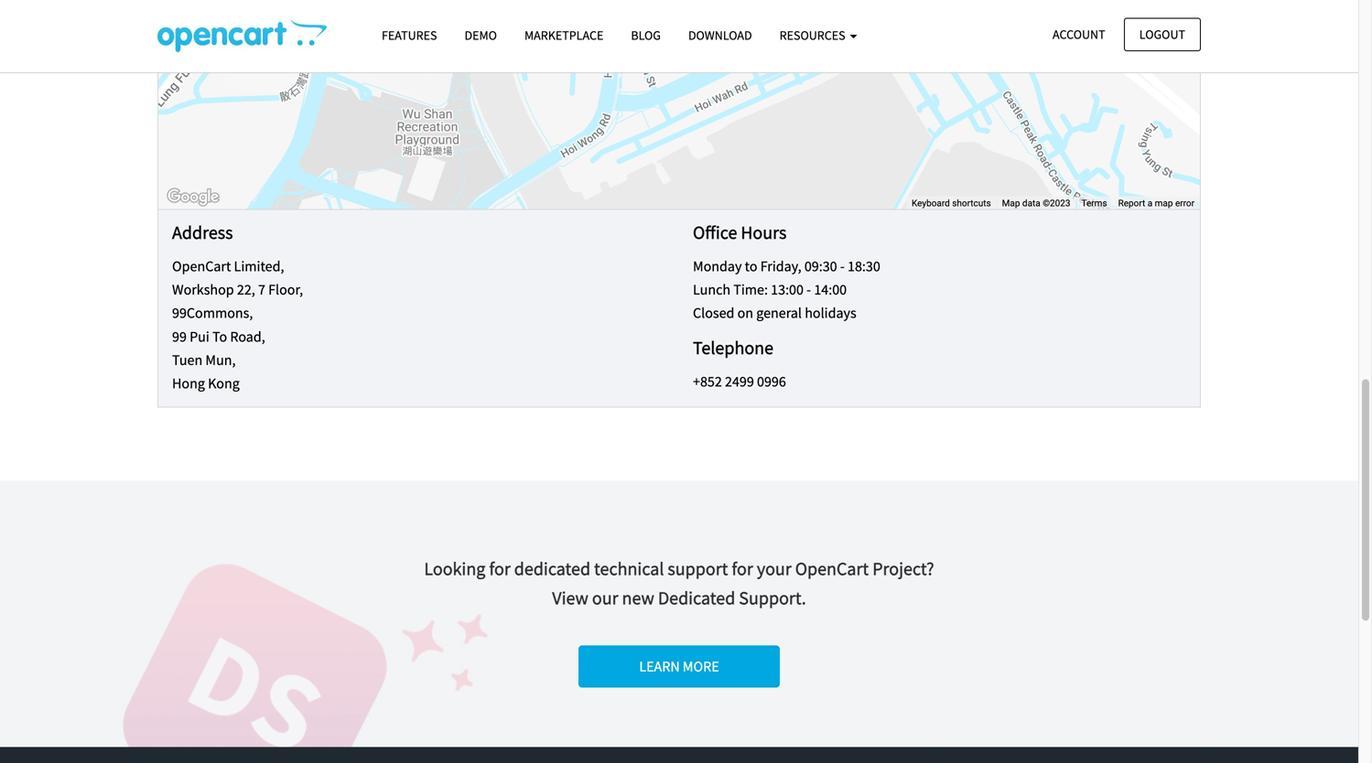Task type: locate. For each thing, give the bounding box(es) containing it.
report a map error
[[1118, 198, 1195, 209]]

demo link
[[451, 19, 511, 51]]

terms link
[[1082, 198, 1107, 209]]

terms
[[1082, 198, 1107, 209]]

1 vertical spatial -
[[807, 281, 811, 299]]

14:00
[[814, 281, 847, 299]]

©2023
[[1043, 198, 1071, 209]]

0 vertical spatial -
[[840, 257, 845, 276]]

dedicated
[[514, 558, 590, 580]]

for
[[489, 558, 511, 580], [732, 558, 753, 580]]

opencart right your at the right bottom of the page
[[795, 558, 869, 580]]

report
[[1118, 198, 1145, 209]]

opencart inside opencart limited, workshop 22, 7 floor, 99commons, 99 pui to road, tuen mun, hong kong
[[172, 257, 231, 276]]

hong
[[172, 374, 205, 393]]

learn more link
[[579, 646, 780, 688]]

technical
[[594, 558, 664, 580]]

telephone
[[693, 336, 774, 359]]

shortcuts
[[952, 198, 991, 209]]

+852 2499 0996
[[693, 372, 786, 391]]

13:00
[[771, 281, 804, 299]]

1 horizontal spatial -
[[840, 257, 845, 276]]

2499
[[725, 372, 754, 391]]

general
[[756, 304, 802, 322]]

1 horizontal spatial opencart
[[795, 558, 869, 580]]

18:30
[[848, 257, 880, 276]]

opencart
[[172, 257, 231, 276], [795, 558, 869, 580]]

1 vertical spatial opencart
[[795, 558, 869, 580]]

blog
[[631, 27, 661, 43]]

for right looking
[[489, 558, 511, 580]]

logout link
[[1124, 18, 1201, 51]]

- left 14:00
[[807, 281, 811, 299]]

map
[[1155, 198, 1173, 209]]

project?
[[873, 558, 934, 580]]

time:
[[733, 281, 768, 299]]

download link
[[675, 19, 766, 51]]

lunch
[[693, 281, 731, 299]]

monday
[[693, 257, 742, 276]]

1 for from the left
[[489, 558, 511, 580]]

tuen
[[172, 351, 203, 369]]

99commons,
[[172, 304, 253, 322]]

-
[[840, 257, 845, 276], [807, 281, 811, 299]]

mun,
[[205, 351, 236, 369]]

error
[[1175, 198, 1195, 209]]

opencart - advertising image
[[157, 19, 327, 52]]

pui
[[190, 328, 209, 346]]

data
[[1022, 198, 1041, 209]]

1 horizontal spatial for
[[732, 558, 753, 580]]

- left the 18:30
[[840, 257, 845, 276]]

opencart up workshop
[[172, 257, 231, 276]]

0 horizontal spatial for
[[489, 558, 511, 580]]

view
[[552, 587, 588, 610]]

+852
[[693, 372, 722, 391]]

for left your at the right bottom of the page
[[732, 558, 753, 580]]

marketplace
[[524, 27, 604, 43]]

features
[[382, 27, 437, 43]]

0 vertical spatial opencart
[[172, 257, 231, 276]]

0 horizontal spatial opencart
[[172, 257, 231, 276]]

road,
[[230, 328, 265, 346]]

new
[[622, 587, 654, 610]]

2 for from the left
[[732, 558, 753, 580]]

keyboard shortcuts button
[[912, 197, 991, 210]]



Task type: describe. For each thing, give the bounding box(es) containing it.
to
[[212, 328, 227, 346]]

download
[[688, 27, 752, 43]]

office
[[693, 221, 737, 244]]

learn more
[[639, 658, 719, 676]]

support
[[668, 558, 728, 580]]

friday,
[[760, 257, 802, 276]]

7
[[258, 281, 265, 299]]

looking
[[424, 558, 486, 580]]

0996
[[757, 372, 786, 391]]

logout
[[1139, 26, 1185, 43]]

account link
[[1037, 18, 1121, 51]]

more
[[683, 658, 719, 676]]

demo
[[465, 27, 497, 43]]

features link
[[368, 19, 451, 51]]

opencart inside looking for dedicated technical support for your opencart project? view our new dedicated support.
[[795, 558, 869, 580]]

09:30
[[804, 257, 837, 276]]

dedicated
[[658, 587, 735, 610]]

map
[[1002, 198, 1020, 209]]

holidays
[[805, 304, 857, 322]]

opencart limited, workshop 22, 7 floor, 99commons, 99 pui to road, tuen mun, hong kong
[[172, 257, 303, 393]]

map region
[[158, 0, 1200, 209]]

your
[[757, 558, 792, 580]]

blog link
[[617, 19, 675, 51]]

kong
[[208, 374, 240, 393]]

keyboard
[[912, 198, 950, 209]]

22,
[[237, 281, 255, 299]]

floor,
[[268, 281, 303, 299]]

resources
[[780, 27, 848, 43]]

map data ©2023
[[1002, 198, 1071, 209]]

support.
[[739, 587, 806, 610]]

google image
[[163, 185, 223, 209]]

office hours
[[693, 221, 787, 244]]

address
[[172, 221, 233, 244]]

looking for dedicated technical support for your opencart project? view our new dedicated support.
[[424, 558, 934, 610]]

marketplace link
[[511, 19, 617, 51]]

limited,
[[234, 257, 284, 276]]

hours
[[741, 221, 787, 244]]

learn
[[639, 658, 680, 676]]

on
[[737, 304, 753, 322]]

keyboard shortcuts
[[912, 198, 991, 209]]

our
[[592, 587, 618, 610]]

account
[[1053, 26, 1105, 43]]

report a map error link
[[1118, 198, 1195, 209]]

monday to friday, 09:30 - 18:30 lunch time: 13:00 - 14:00 closed on general holidays
[[693, 257, 880, 322]]

0 horizontal spatial -
[[807, 281, 811, 299]]

resources link
[[766, 19, 871, 51]]

workshop
[[172, 281, 234, 299]]

a
[[1148, 198, 1153, 209]]

to
[[745, 257, 758, 276]]

closed
[[693, 304, 735, 322]]

99
[[172, 328, 187, 346]]



Task type: vqa. For each thing, say whether or not it's contained in the screenshot.
Terms "Link"
yes



